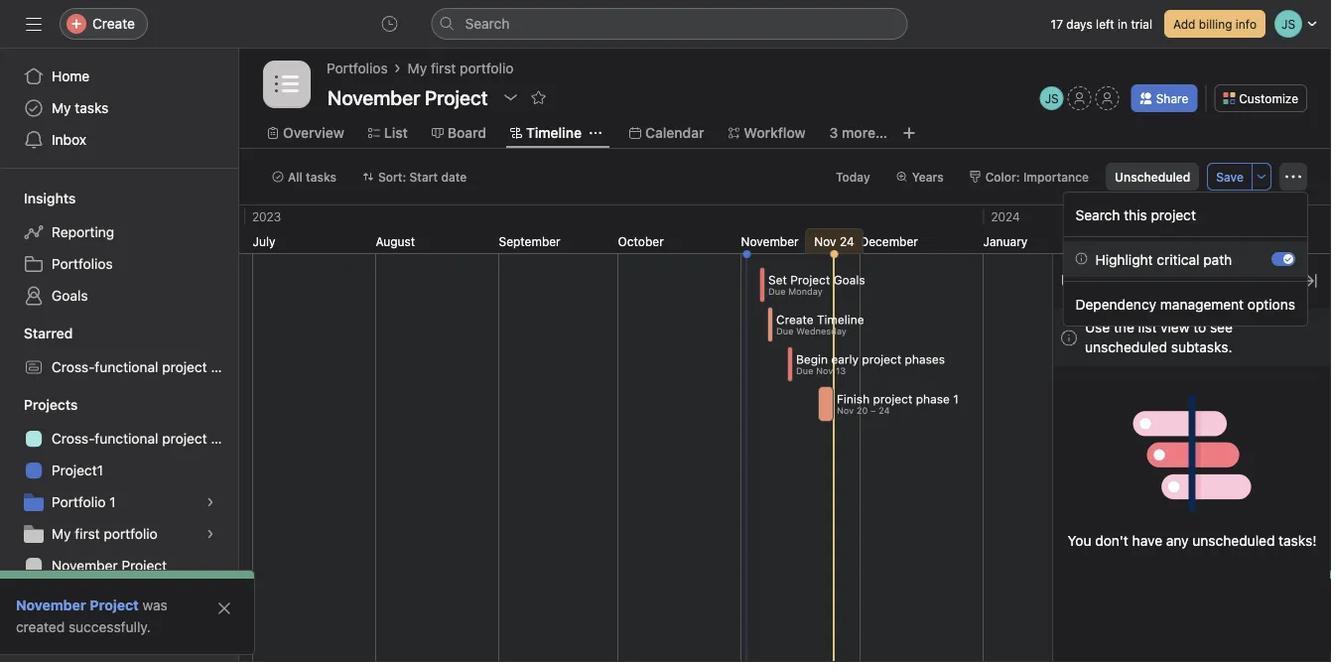 Task type: locate. For each thing, give the bounding box(es) containing it.
unscheduled
[[1115, 170, 1191, 184], [1061, 272, 1159, 290]]

was
[[143, 597, 168, 614]]

november project up the 'invite'
[[16, 597, 139, 614]]

1 vertical spatial first
[[75, 526, 100, 542]]

1 vertical spatial portfolio
[[104, 526, 158, 542]]

1 cross-functional project plan link from the top
[[12, 351, 238, 383]]

don't
[[1096, 532, 1129, 549]]

nov left 13
[[817, 366, 834, 376]]

1 vertical spatial tasks
[[306, 170, 336, 184]]

search for search this project
[[1076, 206, 1120, 223]]

1 plan from the top
[[211, 359, 238, 375]]

1 horizontal spatial my first portfolio link
[[408, 58, 514, 79]]

first up board link
[[431, 60, 456, 76]]

create button
[[60, 8, 148, 40]]

tasks down home
[[75, 100, 109, 116]]

global element
[[0, 49, 238, 168]]

reporting
[[52, 224, 114, 240]]

2 horizontal spatial tasks
[[1163, 272, 1202, 290]]

functional
[[95, 359, 158, 375], [95, 430, 158, 447]]

2 vertical spatial november
[[16, 597, 86, 614]]

close details image
[[1302, 273, 1318, 289]]

due left 13
[[797, 366, 814, 376]]

functional inside projects "element"
[[95, 430, 158, 447]]

my up inbox
[[52, 100, 71, 116]]

1 horizontal spatial portfolio
[[460, 60, 514, 76]]

search left this
[[1076, 206, 1120, 223]]

0 vertical spatial unscheduled
[[1115, 170, 1191, 184]]

due left "monday"
[[769, 286, 786, 297]]

project right "early"
[[863, 352, 902, 366]]

my first portfolio link down portfolio 1 on the bottom left
[[12, 518, 226, 550]]

november up 'set'
[[741, 234, 799, 248]]

first down portfolio 1 on the bottom left
[[75, 526, 100, 542]]

0 horizontal spatial search
[[465, 15, 510, 32]]

timeline up "early"
[[818, 313, 865, 326]]

project down goals link
[[162, 359, 207, 375]]

1
[[954, 392, 959, 406], [109, 494, 116, 510]]

1 horizontal spatial 24
[[879, 405, 891, 416]]

search inside button
[[465, 15, 510, 32]]

0 horizontal spatial my first portfolio
[[52, 526, 158, 542]]

save
[[1217, 170, 1244, 184]]

0 horizontal spatial 1
[[109, 494, 116, 510]]

0 horizontal spatial unscheduled
[[1085, 339, 1168, 355]]

phase
[[917, 392, 951, 406]]

0 vertical spatial plan
[[211, 359, 238, 375]]

1 horizontal spatial timeline
[[818, 313, 865, 326]]

goals
[[834, 273, 866, 287], [52, 287, 88, 304]]

13
[[837, 366, 847, 376]]

0 vertical spatial functional
[[95, 359, 158, 375]]

home link
[[12, 61, 226, 92]]

20
[[857, 405, 869, 416]]

my inside "global" 'element'
[[52, 100, 71, 116]]

unscheduled
[[1085, 339, 1168, 355], [1193, 532, 1275, 549]]

2024
[[991, 210, 1020, 223]]

1 vertical spatial unscheduled
[[1061, 272, 1159, 290]]

set
[[769, 273, 788, 287]]

tasks down critical
[[1163, 272, 1202, 290]]

1 vertical spatial my first portfolio
[[52, 526, 158, 542]]

goals down nov 24
[[834, 273, 866, 287]]

september
[[499, 234, 561, 248]]

timeline down add to starred image
[[526, 125, 582, 141]]

0 horizontal spatial my first portfolio link
[[12, 518, 226, 550]]

my first portfolio inside projects "element"
[[52, 526, 158, 542]]

project right 'set'
[[791, 273, 831, 287]]

1 vertical spatial timeline
[[818, 313, 865, 326]]

due inside begin early project phases due nov 13
[[797, 366, 814, 376]]

create
[[92, 15, 135, 32], [777, 313, 814, 326]]

0 vertical spatial 1
[[954, 392, 959, 406]]

2 plan from the top
[[211, 430, 238, 447]]

november project up was created successfully.
[[52, 558, 167, 574]]

starred element
[[0, 316, 238, 387]]

0 vertical spatial november
[[741, 234, 799, 248]]

1 vertical spatial search
[[1076, 206, 1120, 223]]

1 vertical spatial unscheduled
[[1193, 532, 1275, 549]]

1 vertical spatial cross-
[[52, 430, 95, 447]]

nov left '20'
[[838, 405, 855, 416]]

goals inside insights element
[[52, 287, 88, 304]]

1 vertical spatial 24
[[879, 405, 891, 416]]

2 cross-functional project plan link from the top
[[12, 423, 238, 455]]

add tab image
[[901, 125, 917, 141]]

1 vertical spatial cross-functional project plan link
[[12, 423, 238, 455]]

0 vertical spatial portfolio
[[460, 60, 514, 76]]

plan inside projects "element"
[[211, 430, 238, 447]]

unscheduled right any at bottom right
[[1193, 532, 1275, 549]]

1 vertical spatial november
[[52, 558, 118, 574]]

board
[[448, 125, 487, 141]]

0 horizontal spatial goals
[[52, 287, 88, 304]]

24 left december
[[840, 234, 855, 248]]

0 vertical spatial unscheduled
[[1085, 339, 1168, 355]]

highlight critical path link
[[1064, 241, 1308, 277]]

insights button
[[0, 189, 76, 209]]

0 vertical spatial search
[[465, 15, 510, 32]]

project inside "element"
[[162, 430, 207, 447]]

0 horizontal spatial portfolios
[[52, 256, 113, 272]]

functional down goals link
[[95, 359, 158, 375]]

portfolio 1
[[52, 494, 116, 510]]

any
[[1167, 532, 1189, 549]]

november up was created successfully.
[[52, 558, 118, 574]]

cross- up project1
[[52, 430, 95, 447]]

portfolios link down reporting
[[12, 248, 226, 280]]

1 vertical spatial my first portfolio link
[[12, 518, 226, 550]]

1 vertical spatial portfolios link
[[12, 248, 226, 280]]

1 vertical spatial plan
[[211, 430, 238, 447]]

1 vertical spatial nov
[[817, 366, 834, 376]]

project right '20'
[[874, 392, 913, 406]]

0 horizontal spatial create
[[92, 15, 135, 32]]

path
[[1204, 251, 1232, 267]]

0 vertical spatial tasks
[[75, 100, 109, 116]]

team
[[24, 595, 59, 612]]

years
[[912, 170, 944, 184]]

calendar link
[[629, 122, 704, 144]]

add to starred image
[[531, 89, 547, 105]]

overview link
[[267, 122, 344, 144]]

insights
[[24, 190, 76, 207]]

more options image
[[1256, 171, 1268, 183]]

1 horizontal spatial portfolios link
[[327, 58, 388, 79]]

0 vertical spatial my first portfolio link
[[408, 58, 514, 79]]

nov up set project goals due monday
[[814, 234, 837, 248]]

cross-functional project plan
[[52, 359, 238, 375], [52, 430, 238, 447]]

cross-functional project plan link down goals link
[[12, 351, 238, 383]]

2 vertical spatial nov
[[838, 405, 855, 416]]

november up created
[[16, 597, 86, 614]]

search this project
[[1076, 206, 1196, 223]]

dependency management options link
[[1064, 286, 1308, 322]]

march
[[1222, 234, 1257, 248]]

cross- down starred
[[52, 359, 95, 375]]

unscheduled inside use the list view to see unscheduled subtasks.
[[1085, 339, 1168, 355]]

2 vertical spatial my
[[52, 526, 71, 542]]

1 vertical spatial due
[[777, 326, 794, 336]]

1 vertical spatial 1
[[109, 494, 116, 510]]

cross-functional project plan up project1 'link' at the bottom of the page
[[52, 430, 238, 447]]

my first portfolio link up show options image
[[408, 58, 514, 79]]

1 vertical spatial create
[[777, 313, 814, 326]]

customize button
[[1215, 84, 1308, 112]]

color: importance
[[986, 170, 1089, 184]]

portfolios link
[[327, 58, 388, 79], [12, 248, 226, 280]]

create up home 'link' on the top of the page
[[92, 15, 135, 32]]

portfolio
[[52, 494, 106, 510]]

0 vertical spatial my first portfolio
[[408, 60, 514, 76]]

create inside popup button
[[92, 15, 135, 32]]

1 down project1 'link' at the bottom of the page
[[109, 494, 116, 510]]

portfolio up show options image
[[460, 60, 514, 76]]

0 horizontal spatial timeline
[[526, 125, 582, 141]]

2 cross- from the top
[[52, 430, 95, 447]]

color: importance button
[[961, 163, 1098, 191]]

24
[[840, 234, 855, 248], [879, 405, 891, 416]]

tasks for all tasks
[[306, 170, 336, 184]]

0 vertical spatial goals
[[834, 273, 866, 287]]

2023
[[252, 210, 281, 223]]

due inside create timeline due wednesday
[[777, 326, 794, 336]]

project inside "element"
[[122, 558, 167, 574]]

this
[[1124, 206, 1148, 223]]

0 horizontal spatial portfolio
[[104, 526, 158, 542]]

unscheduled for unscheduled tasks
[[1061, 272, 1159, 290]]

1 vertical spatial functional
[[95, 430, 158, 447]]

1 horizontal spatial tasks
[[306, 170, 336, 184]]

nov
[[814, 234, 837, 248], [817, 366, 834, 376], [838, 405, 855, 416]]

starred button
[[0, 324, 73, 344]]

unscheduled down the
[[1085, 339, 1168, 355]]

2 vertical spatial tasks
[[1163, 272, 1202, 290]]

tasks inside "global" 'element'
[[75, 100, 109, 116]]

tasks inside dropdown button
[[306, 170, 336, 184]]

js
[[1045, 91, 1059, 105]]

create inside create timeline due wednesday
[[777, 313, 814, 326]]

cross-functional project plan down goals link
[[52, 359, 238, 375]]

functional up project1 'link' at the bottom of the page
[[95, 430, 158, 447]]

None text field
[[323, 79, 493, 115]]

unscheduled up dependency
[[1061, 272, 1159, 290]]

0 vertical spatial project
[[791, 273, 831, 287]]

0 horizontal spatial first
[[75, 526, 100, 542]]

2 vertical spatial due
[[797, 366, 814, 376]]

0 vertical spatial cross-functional project plan link
[[12, 351, 238, 383]]

monday
[[789, 286, 823, 297]]

november project link up the 'invite'
[[16, 597, 139, 614]]

1 horizontal spatial 1
[[954, 392, 959, 406]]

november project
[[52, 558, 167, 574], [16, 597, 139, 614]]

unscheduled button
[[1106, 163, 1200, 191]]

nov inside finish project phase 1 nov 20 – 24
[[838, 405, 855, 416]]

cross-functional project plan link up project1
[[12, 423, 238, 455]]

tasks right the all
[[306, 170, 336, 184]]

cross-functional project plan inside projects "element"
[[52, 430, 238, 447]]

create down "monday"
[[777, 313, 814, 326]]

create timeline due wednesday
[[777, 313, 865, 336]]

history image
[[382, 16, 398, 32]]

1 inside finish project phase 1 nov 20 – 24
[[954, 392, 959, 406]]

tasks for my tasks
[[75, 100, 109, 116]]

list link
[[368, 122, 408, 144]]

js button
[[1040, 86, 1064, 110]]

0 vertical spatial due
[[769, 286, 786, 297]]

my inside projects "element"
[[52, 526, 71, 542]]

my up list
[[408, 60, 427, 76]]

1 horizontal spatial portfolios
[[327, 60, 388, 76]]

search for search
[[465, 15, 510, 32]]

portfolios down history icon
[[327, 60, 388, 76]]

0 horizontal spatial 24
[[840, 234, 855, 248]]

1 horizontal spatial first
[[431, 60, 456, 76]]

july
[[253, 234, 276, 248]]

0 vertical spatial create
[[92, 15, 135, 32]]

1 vertical spatial goals
[[52, 287, 88, 304]]

0 horizontal spatial tasks
[[75, 100, 109, 116]]

inbox
[[52, 132, 86, 148]]

1 vertical spatial portfolios
[[52, 256, 113, 272]]

my first portfolio down portfolio 1 link
[[52, 526, 158, 542]]

search up show options image
[[465, 15, 510, 32]]

0 vertical spatial november project
[[52, 558, 167, 574]]

overview
[[283, 125, 344, 141]]

unscheduled inside dropdown button
[[1115, 170, 1191, 184]]

hide sidebar image
[[26, 16, 42, 32]]

1 cross- from the top
[[52, 359, 95, 375]]

goals up starred
[[52, 287, 88, 304]]

project up was
[[122, 558, 167, 574]]

tab actions image
[[590, 127, 602, 139]]

sort: start date button
[[353, 163, 476, 191]]

portfolio down portfolio 1 link
[[104, 526, 158, 542]]

portfolios link down history icon
[[327, 58, 388, 79]]

1 cross-functional project plan from the top
[[52, 359, 238, 375]]

1 horizontal spatial create
[[777, 313, 814, 326]]

info
[[1236, 17, 1257, 31]]

0 horizontal spatial portfolios link
[[12, 248, 226, 280]]

24 right – on the right of the page
[[879, 405, 891, 416]]

november project link up was
[[12, 550, 226, 582]]

in
[[1118, 17, 1128, 31]]

inbox link
[[12, 124, 226, 156]]

my first portfolio up show options image
[[408, 60, 514, 76]]

cross-functional project plan link
[[12, 351, 238, 383], [12, 423, 238, 455]]

1 functional from the top
[[95, 359, 158, 375]]

0 vertical spatial my
[[408, 60, 427, 76]]

my for my first portfolio link to the left
[[52, 526, 71, 542]]

1 vertical spatial my
[[52, 100, 71, 116]]

november project link
[[12, 550, 226, 582], [16, 597, 139, 614]]

board link
[[432, 122, 487, 144]]

0 vertical spatial 24
[[840, 234, 855, 248]]

project up successfully.
[[90, 597, 139, 614]]

my down portfolio
[[52, 526, 71, 542]]

0 vertical spatial cross-
[[52, 359, 95, 375]]

2 functional from the top
[[95, 430, 158, 447]]

1 horizontal spatial search
[[1076, 206, 1120, 223]]

0 vertical spatial cross-functional project plan
[[52, 359, 238, 375]]

unscheduled up search this project at top
[[1115, 170, 1191, 184]]

due left wednesday
[[777, 326, 794, 336]]

close image
[[216, 601, 232, 617]]

project
[[791, 273, 831, 287], [122, 558, 167, 574], [90, 597, 139, 614]]

1 vertical spatial project
[[122, 558, 167, 574]]

0 vertical spatial first
[[431, 60, 456, 76]]

first inside projects "element"
[[75, 526, 100, 542]]

portfolios down reporting
[[52, 256, 113, 272]]

1 horizontal spatial goals
[[834, 273, 866, 287]]

1 vertical spatial november project link
[[16, 597, 139, 614]]

1 right phase
[[954, 392, 959, 406]]

2 cross-functional project plan from the top
[[52, 430, 238, 447]]

project up see details, portfolio 1 icon
[[162, 430, 207, 447]]

1 vertical spatial cross-functional project plan
[[52, 430, 238, 447]]

3 more… button
[[830, 122, 888, 144]]



Task type: describe. For each thing, give the bounding box(es) containing it.
sort:
[[378, 170, 406, 184]]

search list box
[[431, 8, 908, 40]]

more…
[[842, 125, 888, 141]]

projects button
[[0, 395, 78, 415]]

dependency
[[1076, 296, 1157, 312]]

goals link
[[12, 280, 226, 312]]

november inside november project link
[[52, 558, 118, 574]]

finish project phase 1 nov 20 – 24
[[838, 392, 959, 416]]

my for my tasks link
[[52, 100, 71, 116]]

cross-functional project plan link inside starred element
[[12, 351, 238, 383]]

highlight
[[1096, 251, 1153, 267]]

phases
[[906, 352, 946, 366]]

projects element
[[0, 387, 238, 586]]

list
[[384, 125, 408, 141]]

2 vertical spatial project
[[90, 597, 139, 614]]

unscheduled for unscheduled
[[1115, 170, 1191, 184]]

0 vertical spatial portfolios link
[[327, 58, 388, 79]]

october
[[618, 234, 664, 248]]

years button
[[887, 163, 953, 191]]

see
[[1210, 319, 1233, 336]]

save button
[[1208, 163, 1253, 191]]

was created successfully.
[[16, 597, 168, 635]]

project1 link
[[12, 455, 226, 487]]

0 vertical spatial portfolios
[[327, 60, 388, 76]]

today button
[[827, 163, 879, 191]]

january
[[983, 234, 1028, 248]]

more actions image
[[1286, 169, 1302, 185]]

see details, my first portfolio image
[[205, 528, 216, 540]]

24 inside finish project phase 1 nov 20 – 24
[[879, 405, 891, 416]]

share
[[1156, 91, 1189, 105]]

cross- inside starred element
[[52, 359, 95, 375]]

portfolio 1 link
[[12, 487, 226, 518]]

portfolios inside insights element
[[52, 256, 113, 272]]

17 days left in trial
[[1051, 17, 1153, 31]]

my tasks link
[[12, 92, 226, 124]]

search this project link
[[1064, 197, 1308, 232]]

workflow link
[[728, 122, 806, 144]]

billing
[[1199, 17, 1233, 31]]

date
[[441, 170, 467, 184]]

list
[[1139, 319, 1157, 336]]

view
[[1161, 319, 1190, 336]]

august
[[376, 234, 415, 248]]

starred
[[24, 325, 73, 342]]

list image
[[275, 72, 299, 96]]

begin early project phases due nov 13
[[797, 352, 946, 376]]

december
[[860, 234, 918, 248]]

share button
[[1132, 84, 1198, 112]]

add
[[1174, 17, 1196, 31]]

start
[[410, 170, 438, 184]]

0 vertical spatial nov
[[814, 234, 837, 248]]

created
[[16, 619, 65, 635]]

search button
[[431, 8, 908, 40]]

set project goals due monday
[[769, 273, 866, 297]]

project1
[[52, 462, 103, 479]]

trial
[[1131, 17, 1153, 31]]

project inside set project goals due monday
[[791, 273, 831, 287]]

reporting link
[[12, 216, 226, 248]]

calendar
[[645, 125, 704, 141]]

begin
[[797, 352, 829, 366]]

3 more…
[[830, 125, 888, 141]]

1 horizontal spatial my first portfolio
[[408, 60, 514, 76]]

today
[[836, 170, 870, 184]]

customize
[[1239, 91, 1299, 105]]

left
[[1096, 17, 1115, 31]]

team button
[[0, 594, 59, 614]]

portfolio inside projects "element"
[[104, 526, 158, 542]]

february
[[1107, 234, 1157, 248]]

goals inside set project goals due monday
[[834, 273, 866, 287]]

project right this
[[1151, 206, 1196, 223]]

timeline inside create timeline due wednesday
[[818, 313, 865, 326]]

all tasks
[[288, 170, 336, 184]]

project inside begin early project phases due nov 13
[[863, 352, 902, 366]]

you don't have any unscheduled tasks!
[[1068, 532, 1317, 549]]

use the list view to see unscheduled subtasks.
[[1085, 319, 1233, 355]]

my tasks
[[52, 100, 109, 116]]

show options image
[[503, 89, 519, 105]]

invite
[[56, 628, 92, 644]]

invite button
[[19, 619, 104, 654]]

projects
[[24, 397, 78, 413]]

options
[[1248, 296, 1296, 312]]

insights element
[[0, 181, 238, 316]]

critical
[[1157, 251, 1200, 267]]

plan inside starred element
[[211, 359, 238, 375]]

use
[[1085, 319, 1110, 336]]

days
[[1067, 17, 1093, 31]]

cross-functional project plan inside starred element
[[52, 359, 238, 375]]

3
[[830, 125, 838, 141]]

early
[[832, 352, 859, 366]]

0 vertical spatial november project link
[[12, 550, 226, 582]]

color:
[[986, 170, 1020, 184]]

all
[[288, 170, 303, 184]]

subtasks.
[[1171, 339, 1233, 355]]

add billing info button
[[1165, 10, 1266, 38]]

create for create timeline due wednesday
[[777, 313, 814, 326]]

1 vertical spatial november project
[[16, 597, 139, 614]]

1 inside projects "element"
[[109, 494, 116, 510]]

to
[[1194, 319, 1207, 336]]

see details, portfolio 1 image
[[205, 496, 216, 508]]

functional inside starred element
[[95, 359, 158, 375]]

create for create
[[92, 15, 135, 32]]

the
[[1114, 319, 1135, 336]]

project inside finish project phase 1 nov 20 – 24
[[874, 392, 913, 406]]

project inside starred element
[[162, 359, 207, 375]]

nov inside begin early project phases due nov 13
[[817, 366, 834, 376]]

home
[[52, 68, 90, 84]]

nov 24
[[814, 234, 855, 248]]

management
[[1161, 296, 1244, 312]]

1 horizontal spatial unscheduled
[[1193, 532, 1275, 549]]

due inside set project goals due monday
[[769, 286, 786, 297]]

highlight critical path
[[1096, 251, 1232, 267]]

november project inside november project link
[[52, 558, 167, 574]]

tasks for unscheduled tasks
[[1163, 272, 1202, 290]]

add billing info
[[1174, 17, 1257, 31]]

0 vertical spatial timeline
[[526, 125, 582, 141]]

cross- inside projects "element"
[[52, 430, 95, 447]]

17
[[1051, 17, 1063, 31]]



Task type: vqa. For each thing, say whether or not it's contained in the screenshot.
Sort: Start date
yes



